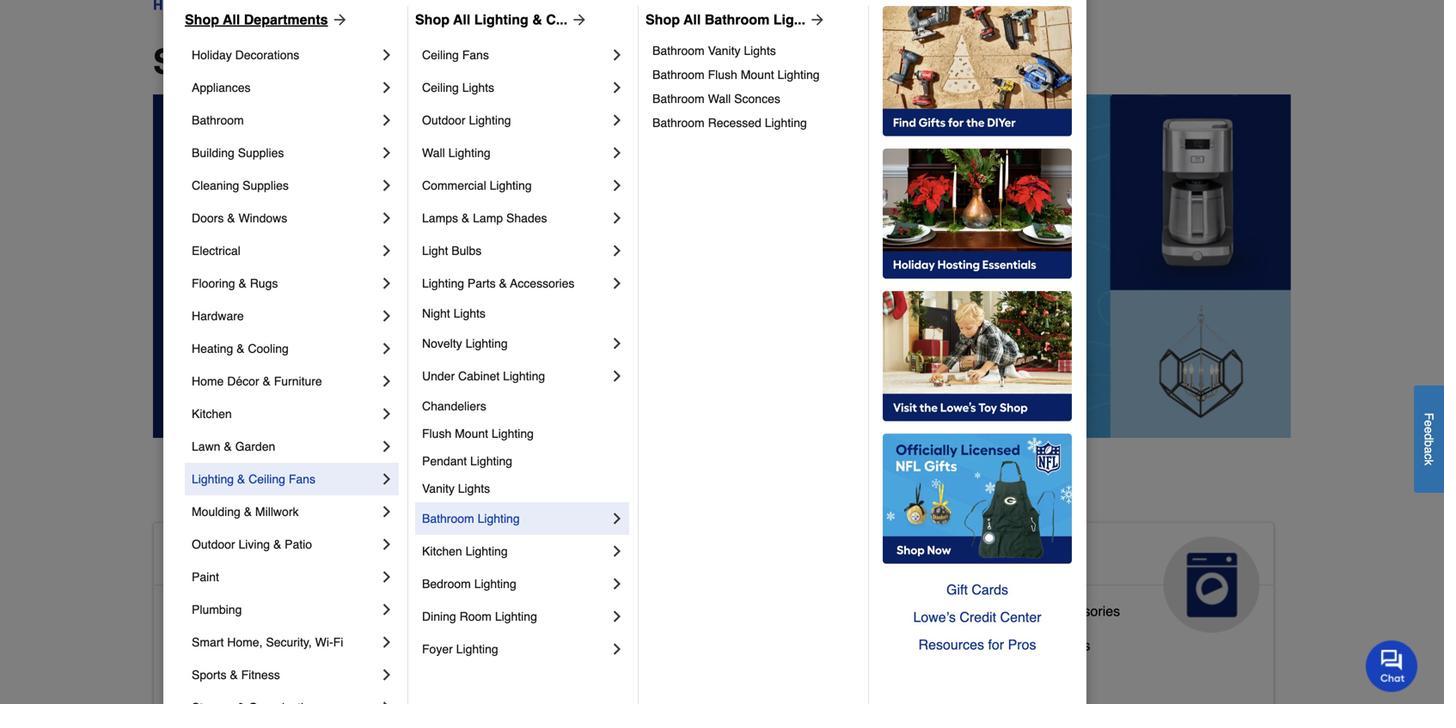 Task type: describe. For each thing, give the bounding box(es) containing it.
chevron right image for smart home, security, wi-fi
[[378, 634, 395, 652]]

0 horizontal spatial bedroom
[[237, 638, 293, 654]]

bulbs
[[451, 244, 482, 258]]

chevron right image for commercial lighting
[[609, 177, 626, 194]]

pet inside animal & pet care
[[662, 544, 699, 572]]

lighting up under cabinet lighting
[[465, 337, 508, 351]]

lighting up night
[[422, 277, 464, 291]]

kitchen link
[[192, 398, 378, 431]]

kitchen for kitchen lighting
[[422, 545, 462, 559]]

fans inside 'link'
[[462, 48, 489, 62]]

parts for lighting
[[468, 277, 496, 291]]

lighting up 'dining room lighting'
[[474, 578, 516, 591]]

lighting down outdoor lighting at the top left of the page
[[448, 146, 490, 160]]

night lights
[[422, 307, 486, 321]]

0 vertical spatial home
[[192, 375, 224, 389]]

& left patio
[[273, 538, 281, 552]]

chevron right image for bathroom
[[378, 112, 395, 129]]

heating & cooling link
[[192, 333, 378, 365]]

c
[[1422, 454, 1436, 460]]

hardware link
[[192, 300, 378, 333]]

chevron right image for bedroom lighting
[[609, 576, 626, 593]]

lights up bathroom flush mount lighting link
[[744, 44, 776, 58]]

chevron right image for bathroom lighting
[[609, 511, 626, 528]]

bathroom link
[[192, 104, 378, 137]]

wi-
[[315, 636, 333, 650]]

& inside 'link'
[[1034, 604, 1043, 620]]

chevron right image for home décor & furniture
[[378, 373, 395, 390]]

arrow right image
[[567, 11, 588, 28]]

holiday decorations
[[192, 48, 299, 62]]

bathroom for bathroom flush mount lighting
[[652, 68, 705, 82]]

sconces
[[734, 92, 780, 106]]

outdoor living & patio link
[[192, 529, 378, 561]]

animal & pet care link
[[537, 523, 891, 633]]

lowe's credit center
[[913, 610, 1041, 626]]

ceiling for ceiling lights
[[422, 81, 459, 95]]

& right entry
[[273, 673, 282, 688]]

chevron right image for lawn & garden
[[378, 438, 395, 456]]

décor
[[227, 375, 259, 389]]

wall lighting
[[422, 146, 490, 160]]

hardware
[[192, 309, 244, 323]]

doors & windows
[[192, 211, 287, 225]]

chevron right image for lighting parts & accessories
[[609, 275, 626, 292]]

bathroom for bathroom lighting
[[422, 512, 474, 526]]

flooring & rugs link
[[192, 267, 378, 300]]

lighting parts & accessories link
[[422, 267, 609, 300]]

cards
[[972, 582, 1008, 598]]

bathroom up smart home, security, wi-fi
[[237, 604, 297, 620]]

moulding & millwork
[[192, 505, 299, 519]]

lamps & lamp shades
[[422, 211, 547, 225]]

1 horizontal spatial vanity
[[708, 44, 740, 58]]

bathroom vanity lights
[[652, 44, 776, 58]]

lighting up moulding at left bottom
[[192, 473, 234, 486]]

heating
[[192, 342, 233, 356]]

shop for shop all bathroom lig...
[[646, 12, 680, 28]]

lawn
[[192, 440, 220, 454]]

smart home, security, wi-fi link
[[192, 627, 378, 659]]

accessible home
[[168, 544, 367, 572]]

chevron right image for appliances
[[378, 79, 395, 96]]

1 e from the top
[[1422, 421, 1436, 427]]

1 horizontal spatial bedroom
[[422, 578, 471, 591]]

novelty
[[422, 337, 462, 351]]

chevron right image for heating & cooling
[[378, 340, 395, 358]]

beverage & wine chillers link
[[934, 634, 1090, 669]]

recessed
[[708, 116, 761, 130]]

supplies for building supplies
[[238, 146, 284, 160]]

accessible home link
[[154, 523, 508, 633]]

chevron right image for paint
[[378, 569, 395, 586]]

enjoy savings year-round. no matter what you're shopping for, find what you need at a great price. image
[[153, 95, 1291, 438]]

departments for shop all departments
[[301, 42, 511, 82]]

bedroom lighting
[[422, 578, 516, 591]]

bathroom for bathroom vanity lights
[[652, 44, 705, 58]]

pet beds, houses, & furniture link
[[551, 662, 736, 696]]

furniture inside home décor & furniture link
[[274, 375, 322, 389]]

0 vertical spatial appliances
[[192, 81, 251, 95]]

chevron right image for doors & windows
[[378, 210, 395, 227]]

outdoor for outdoor lighting
[[422, 113, 466, 127]]

supplies for livestock supplies
[[612, 631, 665, 647]]

shop for shop all lighting & c...
[[415, 12, 450, 28]]

& left rugs
[[238, 277, 247, 291]]

commercial lighting link
[[422, 169, 609, 202]]

chevron right image for lighting & ceiling fans
[[378, 471, 395, 488]]

center
[[1000, 610, 1041, 626]]

credit
[[960, 610, 996, 626]]

flooring & rugs
[[192, 277, 278, 291]]

livestock
[[551, 631, 608, 647]]

under cabinet lighting
[[422, 370, 545, 383]]

lamp
[[473, 211, 503, 225]]

lighting up kitchen lighting link
[[478, 512, 520, 526]]

appliance
[[934, 604, 994, 620]]

kitchen lighting link
[[422, 535, 609, 568]]

garden
[[235, 440, 275, 454]]

& left millwork on the left of the page
[[244, 505, 252, 519]]

0 horizontal spatial pet
[[551, 666, 571, 682]]

sports & fitness
[[192, 669, 280, 682]]

rugs
[[250, 277, 278, 291]]

accessible for accessible bedroom
[[168, 638, 233, 654]]

beverage & wine chillers
[[934, 638, 1090, 654]]

room
[[459, 610, 492, 624]]

cooling
[[248, 342, 289, 356]]

shop all bathroom lig... link
[[646, 9, 826, 30]]

lighting parts & accessories
[[422, 277, 575, 291]]

foyer lighting
[[422, 643, 498, 657]]

bedroom lighting link
[[422, 568, 609, 601]]

supplies for cleaning supplies
[[243, 179, 289, 193]]

holiday decorations link
[[192, 39, 378, 71]]

all for bathroom
[[683, 12, 701, 28]]

bathroom vanity lights link
[[652, 39, 856, 63]]

lighting & ceiling fans
[[192, 473, 315, 486]]

shop all departments
[[185, 12, 328, 28]]

shop for shop all departments
[[185, 12, 219, 28]]

shop all bathroom lig...
[[646, 12, 805, 28]]

b
[[1422, 441, 1436, 447]]

& left cooling
[[236, 342, 245, 356]]

& left c...
[[532, 12, 542, 28]]

ceiling for ceiling fans
[[422, 48, 459, 62]]

& down accessible bedroom link
[[230, 669, 238, 682]]

lighting up foyer lighting "link"
[[495, 610, 537, 624]]

accessible bedroom link
[[168, 634, 293, 669]]

home décor & furniture
[[192, 375, 322, 389]]

& down light bulbs link
[[499, 277, 507, 291]]

paint
[[192, 571, 219, 584]]

plumbing link
[[192, 594, 378, 627]]

a
[[1422, 447, 1436, 454]]

bathroom for bathroom wall sconces
[[652, 92, 705, 106]]

building
[[192, 146, 234, 160]]

bathroom up bathroom vanity lights link on the top of the page
[[705, 12, 770, 28]]

kitchen lighting
[[422, 545, 508, 559]]

holiday
[[192, 48, 232, 62]]

& inside "link"
[[224, 440, 232, 454]]

chevron right image for dining room lighting
[[609, 609, 626, 626]]

f
[[1422, 413, 1436, 421]]

f e e d b a c k button
[[1414, 386, 1444, 493]]

cabinet
[[458, 370, 500, 383]]

chevron right image for building supplies
[[378, 144, 395, 162]]

chevron right image for holiday decorations
[[378, 46, 395, 64]]

bathroom wall sconces link
[[652, 87, 856, 111]]

lights for ceiling lights
[[462, 81, 494, 95]]

chevron right image for hardware
[[378, 308, 395, 325]]

light
[[422, 244, 448, 258]]

plumbing
[[192, 603, 242, 617]]

accessible home image
[[398, 537, 494, 633]]

ceiling fans
[[422, 48, 489, 62]]

lights for night lights
[[453, 307, 486, 321]]

1 horizontal spatial mount
[[741, 68, 774, 82]]

chevron right image for lamps & lamp shades
[[609, 210, 626, 227]]



Task type: vqa. For each thing, say whether or not it's contained in the screenshot.
arrow right icon for shop All Departments
yes



Task type: locate. For each thing, give the bounding box(es) containing it.
2 vertical spatial supplies
[[612, 631, 665, 647]]

outdoor up wall lighting on the top of page
[[422, 113, 466, 127]]

all for lighting
[[453, 12, 470, 28]]

commercial lighting
[[422, 179, 532, 193]]

lights up outdoor lighting at the top left of the page
[[462, 81, 494, 95]]

ceiling lights
[[422, 81, 494, 95]]

accessories inside 'appliance parts & accessories' 'link'
[[1046, 604, 1120, 620]]

bathroom inside "link"
[[422, 512, 474, 526]]

2 vertical spatial home
[[286, 673, 323, 688]]

beds,
[[575, 666, 610, 682]]

shop
[[153, 42, 239, 82]]

accessories for appliance parts & accessories
[[1046, 604, 1120, 620]]

chevron right image
[[378, 46, 395, 64], [378, 112, 395, 129], [609, 112, 626, 129], [609, 144, 626, 162], [609, 177, 626, 194], [378, 210, 395, 227], [609, 210, 626, 227], [609, 242, 626, 260], [378, 275, 395, 292], [609, 275, 626, 292], [378, 308, 395, 325], [378, 340, 395, 358], [378, 373, 395, 390], [378, 406, 395, 423], [378, 471, 395, 488], [378, 504, 395, 521], [378, 536, 395, 554], [378, 569, 395, 586], [378, 634, 395, 652], [609, 641, 626, 658], [378, 700, 395, 705]]

1 arrow right image from the left
[[328, 11, 349, 28]]

all for departments
[[223, 12, 240, 28]]

accessible down moulding at left bottom
[[168, 544, 293, 572]]

flush up bathroom wall sconces
[[708, 68, 737, 82]]

bathroom down bathroom vanity lights
[[652, 68, 705, 82]]

0 vertical spatial parts
[[468, 277, 496, 291]]

home inside "link"
[[300, 544, 367, 572]]

flush inside 'link'
[[422, 427, 451, 441]]

0 horizontal spatial furniture
[[274, 375, 322, 389]]

accessible for accessible entry & home
[[168, 673, 233, 688]]

1 vertical spatial outdoor
[[192, 538, 235, 552]]

3 accessible from the top
[[168, 638, 233, 654]]

vanity up bathroom flush mount lighting on the top of page
[[708, 44, 740, 58]]

chevron right image for flooring & rugs
[[378, 275, 395, 292]]

chevron right image for novelty lighting
[[609, 335, 626, 352]]

bathroom down 'vanity lights'
[[422, 512, 474, 526]]

0 vertical spatial pet
[[662, 544, 699, 572]]

novelty lighting link
[[422, 327, 609, 360]]

& up wine
[[1034, 604, 1043, 620]]

4 accessible from the top
[[168, 673, 233, 688]]

arrow right image for shop all departments
[[328, 11, 349, 28]]

supplies inside livestock supplies link
[[612, 631, 665, 647]]

fans up ceiling lights
[[462, 48, 489, 62]]

0 vertical spatial accessories
[[510, 277, 575, 291]]

livestock supplies link
[[551, 627, 665, 662]]

novelty lighting
[[422, 337, 508, 351]]

mount inside 'link'
[[455, 427, 488, 441]]

arrow right image for shop all bathroom lig...
[[805, 11, 826, 28]]

0 horizontal spatial mount
[[455, 427, 488, 441]]

for
[[988, 637, 1004, 653]]

care
[[551, 572, 604, 599]]

under cabinet lighting link
[[422, 360, 609, 393]]

building supplies
[[192, 146, 284, 160]]

flush up pendant
[[422, 427, 451, 441]]

lighting down room
[[456, 643, 498, 657]]

dining room lighting
[[422, 610, 537, 624]]

kitchen up lawn
[[192, 407, 232, 421]]

chevron right image for light bulbs
[[609, 242, 626, 260]]

gift cards link
[[883, 577, 1072, 604]]

supplies inside cleaning supplies link
[[243, 179, 289, 193]]

resources for pros
[[918, 637, 1036, 653]]

chevron right image for ceiling lights
[[609, 79, 626, 96]]

lights for vanity lights
[[458, 482, 490, 496]]

& inside animal & pet care
[[638, 544, 655, 572]]

1 vertical spatial appliances
[[934, 544, 1062, 572]]

lighting up sconces
[[777, 68, 820, 82]]

appliance parts & accessories
[[934, 604, 1120, 620]]

2 arrow right image from the left
[[805, 11, 826, 28]]

accessible for accessible home
[[168, 544, 293, 572]]

bathroom recessed lighting link
[[652, 111, 856, 135]]

lighting inside 'link'
[[492, 427, 534, 441]]

1 vertical spatial mount
[[455, 427, 488, 441]]

chat invite button image
[[1366, 640, 1418, 693]]

lig...
[[773, 12, 805, 28]]

lighting up chandeliers link
[[503, 370, 545, 383]]

wall lighting link
[[422, 137, 609, 169]]

bedroom up fitness
[[237, 638, 293, 654]]

1 horizontal spatial wall
[[708, 92, 731, 106]]

shades
[[506, 211, 547, 225]]

lights down pendant lighting
[[458, 482, 490, 496]]

resources for pros link
[[883, 632, 1072, 659]]

arrow right image inside shop all bathroom lig... link
[[805, 11, 826, 28]]

chevron right image for under cabinet lighting
[[609, 368, 626, 385]]

bathroom wall sconces
[[652, 92, 780, 106]]

0 vertical spatial departments
[[244, 12, 328, 28]]

1 horizontal spatial flush
[[708, 68, 737, 82]]

appliances image
[[1164, 537, 1260, 633]]

supplies up cleaning supplies
[[238, 146, 284, 160]]

smart
[[192, 636, 224, 650]]

visit the lowe's toy shop. image
[[883, 291, 1072, 422]]

appliances link up chillers
[[920, 523, 1274, 633]]

f e e d b a c k
[[1422, 413, 1436, 466]]

security,
[[266, 636, 312, 650]]

lighting down flush mount lighting
[[470, 455, 512, 468]]

paint link
[[192, 561, 378, 594]]

1 vertical spatial wall
[[422, 146, 445, 160]]

& up "moulding & millwork"
[[237, 473, 245, 486]]

furniture right houses,
[[681, 666, 736, 682]]

flooring
[[192, 277, 235, 291]]

& left pros
[[996, 638, 1005, 654]]

fi
[[333, 636, 343, 650]]

lawn & garden link
[[192, 431, 378, 463]]

light bulbs
[[422, 244, 482, 258]]

all up bathroom vanity lights
[[683, 12, 701, 28]]

cleaning supplies link
[[192, 169, 378, 202]]

d
[[1422, 434, 1436, 441]]

& right houses,
[[668, 666, 677, 682]]

appliance parts & accessories link
[[934, 600, 1120, 634]]

departments up outdoor lighting at the top left of the page
[[301, 42, 511, 82]]

1 vertical spatial home
[[300, 544, 367, 572]]

1 horizontal spatial appliances link
[[920, 523, 1274, 633]]

chevron right image for kitchen lighting
[[609, 543, 626, 560]]

1 horizontal spatial shop
[[415, 12, 450, 28]]

parts inside lighting parts & accessories link
[[468, 277, 496, 291]]

lighting down bathroom lighting
[[466, 545, 508, 559]]

outdoor down moulding at left bottom
[[192, 538, 235, 552]]

& right doors
[[227, 211, 235, 225]]

outdoor lighting link
[[422, 104, 609, 137]]

wall
[[708, 92, 731, 106], [422, 146, 445, 160]]

0 vertical spatial flush
[[708, 68, 737, 82]]

1 horizontal spatial fans
[[462, 48, 489, 62]]

lawn & garden
[[192, 440, 275, 454]]

ceiling lights link
[[422, 71, 609, 104]]

bedroom up dining
[[422, 578, 471, 591]]

1 vertical spatial fans
[[289, 473, 315, 486]]

accessible entry & home link
[[168, 669, 323, 703]]

0 vertical spatial supplies
[[238, 146, 284, 160]]

shop up holiday on the top of the page
[[185, 12, 219, 28]]

& right décor at left
[[263, 375, 271, 389]]

all down shop all departments link
[[248, 42, 291, 82]]

flush mount lighting
[[422, 427, 534, 441]]

ceiling up millwork on the left of the page
[[249, 473, 285, 486]]

moulding
[[192, 505, 241, 519]]

bathroom for bathroom recessed lighting
[[652, 116, 705, 130]]

0 vertical spatial ceiling
[[422, 48, 459, 62]]

animal
[[551, 544, 631, 572]]

chevron right image for ceiling fans
[[609, 46, 626, 64]]

arrow right image
[[328, 11, 349, 28], [805, 11, 826, 28]]

fitness
[[241, 669, 280, 682]]

lowe's credit center link
[[883, 604, 1072, 632]]

all up ceiling fans
[[453, 12, 470, 28]]

& right lawn
[[224, 440, 232, 454]]

cleaning
[[192, 179, 239, 193]]

bathroom flush mount lighting
[[652, 68, 820, 82]]

bathroom up bathroom recessed lighting on the top of page
[[652, 92, 705, 106]]

lighting & ceiling fans link
[[192, 463, 378, 496]]

lighting down chandeliers link
[[492, 427, 534, 441]]

fans down lawn & garden "link"
[[289, 473, 315, 486]]

kitchen for kitchen
[[192, 407, 232, 421]]

0 vertical spatial kitchen
[[192, 407, 232, 421]]

c...
[[546, 12, 567, 28]]

appliances up cards
[[934, 544, 1062, 572]]

gift cards
[[946, 582, 1008, 598]]

chevron right image for wall lighting
[[609, 144, 626, 162]]

1 vertical spatial ceiling
[[422, 81, 459, 95]]

& right animal
[[638, 544, 655, 572]]

0 horizontal spatial parts
[[468, 277, 496, 291]]

pet beds, houses, & furniture
[[551, 666, 736, 682]]

0 vertical spatial mount
[[741, 68, 774, 82]]

1 vertical spatial pet
[[551, 666, 571, 682]]

accessible up smart
[[168, 604, 233, 620]]

0 vertical spatial vanity
[[708, 44, 740, 58]]

electrical
[[192, 244, 240, 258]]

arrow right image inside shop all departments link
[[328, 11, 349, 28]]

shop up bathroom vanity lights
[[646, 12, 680, 28]]

2 accessible from the top
[[168, 604, 233, 620]]

0 horizontal spatial accessories
[[510, 277, 575, 291]]

moulding & millwork link
[[192, 496, 378, 529]]

chevron right image for plumbing
[[378, 602, 395, 619]]

chevron right image for electrical
[[378, 242, 395, 260]]

shop all lighting & c...
[[415, 12, 567, 28]]

ceiling down ceiling fans
[[422, 81, 459, 95]]

shop all departments
[[153, 42, 511, 82]]

1 vertical spatial accessories
[[1046, 604, 1120, 620]]

kitchen
[[192, 407, 232, 421], [422, 545, 462, 559]]

parts for appliance
[[998, 604, 1030, 620]]

1 vertical spatial furniture
[[681, 666, 736, 682]]

chevron right image for sports & fitness
[[378, 667, 395, 684]]

1 horizontal spatial arrow right image
[[805, 11, 826, 28]]

1 horizontal spatial furniture
[[681, 666, 736, 682]]

doors & windows link
[[192, 202, 378, 235]]

0 horizontal spatial appliances link
[[192, 71, 378, 104]]

0 horizontal spatial flush
[[422, 427, 451, 441]]

arrow right image up shop all departments at the left
[[328, 11, 349, 28]]

lowe's
[[913, 610, 956, 626]]

0 horizontal spatial wall
[[422, 146, 445, 160]]

bathroom down shop all bathroom lig...
[[652, 44, 705, 58]]

chevron right image for cleaning supplies
[[378, 177, 395, 194]]

lights up "novelty lighting"
[[453, 307, 486, 321]]

0 horizontal spatial arrow right image
[[328, 11, 349, 28]]

furniture up kitchen link
[[274, 375, 322, 389]]

1 vertical spatial parts
[[998, 604, 1030, 620]]

1 horizontal spatial outdoor
[[422, 113, 466, 127]]

entry
[[237, 673, 269, 688]]

departments for shop all departments
[[244, 12, 328, 28]]

1 accessible from the top
[[168, 544, 293, 572]]

2 shop from the left
[[415, 12, 450, 28]]

departments inside shop all departments link
[[244, 12, 328, 28]]

0 horizontal spatial vanity
[[422, 482, 455, 496]]

gift
[[946, 582, 968, 598]]

all up "holiday decorations"
[[223, 12, 240, 28]]

0 horizontal spatial outdoor
[[192, 538, 235, 552]]

bathroom down bathroom wall sconces
[[652, 116, 705, 130]]

accessible inside "link"
[[168, 544, 293, 572]]

e up b
[[1422, 427, 1436, 434]]

arrow right image up bathroom vanity lights link on the top of the page
[[805, 11, 826, 28]]

mount up pendant lighting
[[455, 427, 488, 441]]

accessible bathroom link
[[168, 600, 297, 634]]

1 horizontal spatial appliances
[[934, 544, 1062, 572]]

doors
[[192, 211, 224, 225]]

chevron right image for outdoor living & patio
[[378, 536, 395, 554]]

3 shop from the left
[[646, 12, 680, 28]]

1 vertical spatial appliances link
[[920, 523, 1274, 633]]

e up "d"
[[1422, 421, 1436, 427]]

wall up bathroom recessed lighting on the top of page
[[708, 92, 731, 106]]

livestock supplies
[[551, 631, 665, 647]]

1 shop from the left
[[185, 12, 219, 28]]

wall up "commercial"
[[422, 146, 445, 160]]

0 horizontal spatial kitchen
[[192, 407, 232, 421]]

find gifts for the diyer. image
[[883, 6, 1072, 137]]

appliances link down decorations
[[192, 71, 378, 104]]

vanity down pendant
[[422, 482, 455, 496]]

millwork
[[255, 505, 299, 519]]

0 vertical spatial bedroom
[[422, 578, 471, 591]]

shop up ceiling fans
[[415, 12, 450, 28]]

1 horizontal spatial parts
[[998, 604, 1030, 620]]

0 horizontal spatial appliances
[[192, 81, 251, 95]]

home,
[[227, 636, 263, 650]]

2 e from the top
[[1422, 427, 1436, 434]]

foyer lighting link
[[422, 633, 609, 666]]

1 horizontal spatial pet
[[662, 544, 699, 572]]

home
[[192, 375, 224, 389], [300, 544, 367, 572], [286, 673, 323, 688]]

foyer
[[422, 643, 453, 657]]

2 horizontal spatial shop
[[646, 12, 680, 28]]

1 vertical spatial supplies
[[243, 179, 289, 193]]

supplies up houses,
[[612, 631, 665, 647]]

1 vertical spatial vanity
[[422, 482, 455, 496]]

2 vertical spatial ceiling
[[249, 473, 285, 486]]

lighting up wall lighting link at the left top of the page
[[469, 113, 511, 127]]

bathroom up building
[[192, 113, 244, 127]]

accessible
[[168, 544, 293, 572], [168, 604, 233, 620], [168, 638, 233, 654], [168, 673, 233, 688]]

& left lamp
[[461, 211, 470, 225]]

bathroom for bathroom
[[192, 113, 244, 127]]

ceiling inside 'link'
[[422, 48, 459, 62]]

chillers
[[1044, 638, 1090, 654]]

1 vertical spatial flush
[[422, 427, 451, 441]]

chevron right image for outdoor lighting
[[609, 112, 626, 129]]

furniture inside the pet beds, houses, & furniture link
[[681, 666, 736, 682]]

0 horizontal spatial shop
[[185, 12, 219, 28]]

lighting down wall lighting link at the left top of the page
[[490, 179, 532, 193]]

accessible down smart
[[168, 673, 233, 688]]

chevron right image for foyer lighting
[[609, 641, 626, 658]]

parts down bulbs
[[468, 277, 496, 291]]

lighting up ceiling fans 'link'
[[474, 12, 528, 28]]

lighting down sconces
[[765, 116, 807, 130]]

animal & pet care image
[[781, 537, 877, 633]]

supplies up "windows" in the top of the page
[[243, 179, 289, 193]]

1 vertical spatial kitchen
[[422, 545, 462, 559]]

kitchen up bedroom lighting
[[422, 545, 462, 559]]

accessible bedroom
[[168, 638, 293, 654]]

departments up holiday decorations link
[[244, 12, 328, 28]]

e
[[1422, 421, 1436, 427], [1422, 427, 1436, 434]]

fans
[[462, 48, 489, 62], [289, 473, 315, 486]]

1 horizontal spatial accessories
[[1046, 604, 1120, 620]]

ceiling up ceiling lights
[[422, 48, 459, 62]]

1 vertical spatial departments
[[301, 42, 511, 82]]

ceiling fans link
[[422, 39, 609, 71]]

appliances down holiday on the top of the page
[[192, 81, 251, 95]]

0 vertical spatial wall
[[708, 92, 731, 106]]

building supplies link
[[192, 137, 378, 169]]

mount
[[741, 68, 774, 82], [455, 427, 488, 441]]

parts inside 'appliance parts & accessories' 'link'
[[998, 604, 1030, 620]]

pendant
[[422, 455, 467, 468]]

0 horizontal spatial fans
[[289, 473, 315, 486]]

accessible entry & home
[[168, 673, 323, 688]]

0 vertical spatial appliances link
[[192, 71, 378, 104]]

mount up sconces
[[741, 68, 774, 82]]

officially licensed n f l gifts. shop now. image
[[883, 434, 1072, 565]]

parts down cards
[[998, 604, 1030, 620]]

chevron right image
[[609, 46, 626, 64], [378, 79, 395, 96], [609, 79, 626, 96], [378, 144, 395, 162], [378, 177, 395, 194], [378, 242, 395, 260], [609, 335, 626, 352], [609, 368, 626, 385], [378, 438, 395, 456], [609, 511, 626, 528], [609, 543, 626, 560], [609, 576, 626, 593], [378, 602, 395, 619], [609, 609, 626, 626], [378, 667, 395, 684]]

supplies inside building supplies link
[[238, 146, 284, 160]]

0 vertical spatial furniture
[[274, 375, 322, 389]]

0 vertical spatial fans
[[462, 48, 489, 62]]

holiday hosting essentials. image
[[883, 149, 1072, 279]]

accessories inside lighting parts & accessories link
[[510, 277, 575, 291]]

accessories for lighting parts & accessories
[[510, 277, 575, 291]]

bathroom lighting link
[[422, 503, 609, 535]]

accessible for accessible bathroom
[[168, 604, 233, 620]]

wine
[[1009, 638, 1041, 654]]

home décor & furniture link
[[192, 365, 378, 398]]

accessible up sports
[[168, 638, 233, 654]]

accessories up chillers
[[1046, 604, 1120, 620]]

chevron right image for moulding & millwork
[[378, 504, 395, 521]]

chevron right image for kitchen
[[378, 406, 395, 423]]

pendant lighting
[[422, 455, 512, 468]]

1 vertical spatial bedroom
[[237, 638, 293, 654]]

accessories up night lights link
[[510, 277, 575, 291]]

outdoor for outdoor living & patio
[[192, 538, 235, 552]]

1 horizontal spatial kitchen
[[422, 545, 462, 559]]

0 vertical spatial outdoor
[[422, 113, 466, 127]]

ceiling
[[422, 48, 459, 62], [422, 81, 459, 95], [249, 473, 285, 486]]



